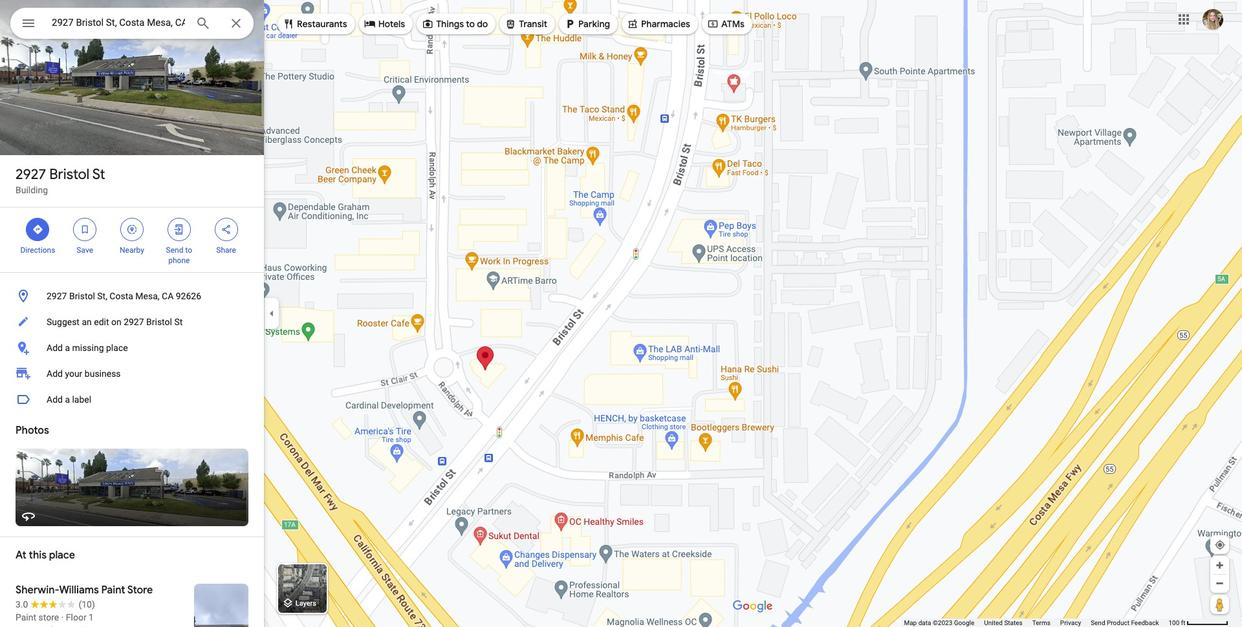 Task type: vqa. For each thing, say whether or not it's contained in the screenshot.


Task type: locate. For each thing, give the bounding box(es) containing it.
add left your
[[47, 369, 63, 379]]

send inside button
[[1091, 620, 1105, 627]]

2927 inside button
[[124, 317, 144, 327]]

paint left store
[[101, 584, 125, 597]]

0 horizontal spatial 2927
[[16, 166, 46, 184]]

 button
[[10, 8, 47, 41]]

bristol up 
[[49, 166, 89, 184]]

place down on
[[106, 343, 128, 353]]

a
[[65, 343, 70, 353], [65, 395, 70, 405]]

2 vertical spatial bristol
[[146, 317, 172, 327]]

show your location image
[[1214, 540, 1226, 551]]

zoom in image
[[1215, 561, 1225, 571]]

0 vertical spatial add
[[47, 343, 63, 353]]

store
[[39, 613, 59, 623]]

st inside button
[[174, 317, 183, 327]]

this
[[29, 549, 47, 562]]

privacy button
[[1060, 619, 1081, 627]]


[[627, 16, 638, 31]]

place
[[106, 343, 128, 353], [49, 549, 75, 562]]

terms button
[[1032, 619, 1050, 627]]

bristol left st,
[[69, 291, 95, 301]]

100 ft button
[[1169, 620, 1228, 627]]

bristol
[[49, 166, 89, 184], [69, 291, 95, 301], [146, 317, 172, 327]]


[[126, 223, 138, 237]]

nearby
[[120, 246, 144, 255]]

1 vertical spatial a
[[65, 395, 70, 405]]

1 vertical spatial 2927
[[47, 291, 67, 301]]

a inside the add a missing place button
[[65, 343, 70, 353]]

a left the missing
[[65, 343, 70, 353]]

parking
[[578, 18, 610, 30]]

united states button
[[984, 619, 1023, 627]]

1 vertical spatial paint
[[16, 613, 36, 623]]

costa
[[110, 291, 133, 301]]

to inside ' things to do'
[[466, 18, 475, 30]]

send up the phone
[[166, 246, 183, 255]]

1
[[89, 613, 94, 623]]

0 horizontal spatial st
[[92, 166, 105, 184]]

2 add from the top
[[47, 369, 63, 379]]

1 vertical spatial send
[[1091, 620, 1105, 627]]

add a label button
[[0, 387, 264, 413]]

2927
[[16, 166, 46, 184], [47, 291, 67, 301], [124, 317, 144, 327]]

0 horizontal spatial send
[[166, 246, 183, 255]]

1 a from the top
[[65, 343, 70, 353]]

suggest an edit on 2927 bristol st button
[[0, 309, 264, 335]]

paint
[[101, 584, 125, 597], [16, 613, 36, 623]]

1 vertical spatial add
[[47, 369, 63, 379]]

footer
[[904, 619, 1169, 627]]

 things to do
[[422, 16, 488, 31]]

to left do
[[466, 18, 475, 30]]

(10)
[[79, 600, 95, 610]]

1 horizontal spatial paint
[[101, 584, 125, 597]]

0 horizontal spatial paint
[[16, 613, 36, 623]]

st,
[[97, 291, 107, 301]]

a inside the add a label button
[[65, 395, 70, 405]]

to up the phone
[[185, 246, 192, 255]]

add down suggest
[[47, 343, 63, 353]]

add inside button
[[47, 343, 63, 353]]

3 add from the top
[[47, 395, 63, 405]]

bristol down ca
[[146, 317, 172, 327]]

map
[[904, 620, 917, 627]]

share
[[216, 246, 236, 255]]

2 vertical spatial add
[[47, 395, 63, 405]]

0 vertical spatial to
[[466, 18, 475, 30]]

restaurants
[[297, 18, 347, 30]]

 atms
[[707, 16, 744, 31]]

1 add from the top
[[47, 343, 63, 353]]

0 horizontal spatial place
[[49, 549, 75, 562]]

to
[[466, 18, 475, 30], [185, 246, 192, 255]]

place right "this"
[[49, 549, 75, 562]]

add your business
[[47, 369, 121, 379]]

2927 right on
[[124, 317, 144, 327]]

2927 for st,
[[47, 291, 67, 301]]

2927 bristol st, costa mesa, ca 92626
[[47, 291, 201, 301]]

map data ©2023 google
[[904, 620, 974, 627]]

on
[[111, 317, 121, 327]]

2927 up 'building'
[[16, 166, 46, 184]]

0 vertical spatial 2927
[[16, 166, 46, 184]]

building
[[16, 185, 48, 195]]

2927 up suggest
[[47, 291, 67, 301]]

paint down "3.0"
[[16, 613, 36, 623]]

add a missing place button
[[0, 335, 264, 361]]

0 vertical spatial st
[[92, 166, 105, 184]]

edit
[[94, 317, 109, 327]]

©2023
[[933, 620, 952, 627]]

send inside send to phone
[[166, 246, 183, 255]]

0 vertical spatial place
[[106, 343, 128, 353]]

add inside button
[[47, 395, 63, 405]]

2 a from the top
[[65, 395, 70, 405]]

to inside send to phone
[[185, 246, 192, 255]]

add left label
[[47, 395, 63, 405]]

add for add a missing place
[[47, 343, 63, 353]]

bristol inside 2927 bristol st building
[[49, 166, 89, 184]]

add
[[47, 343, 63, 353], [47, 369, 63, 379], [47, 395, 63, 405]]

things
[[436, 18, 464, 30]]

footer containing map data ©2023 google
[[904, 619, 1169, 627]]

privacy
[[1060, 620, 1081, 627]]

1 horizontal spatial st
[[174, 317, 183, 327]]

bristol inside button
[[69, 291, 95, 301]]

floor
[[66, 613, 86, 623]]

0 vertical spatial bristol
[[49, 166, 89, 184]]

None field
[[52, 15, 185, 30]]

1 horizontal spatial send
[[1091, 620, 1105, 627]]

1 vertical spatial bristol
[[69, 291, 95, 301]]

2 vertical spatial 2927
[[124, 317, 144, 327]]


[[173, 223, 185, 237]]

1 horizontal spatial place
[[106, 343, 128, 353]]

100 ft
[[1169, 620, 1185, 627]]

2927 inside 2927 bristol st building
[[16, 166, 46, 184]]

1 horizontal spatial to
[[466, 18, 475, 30]]

1 vertical spatial to
[[185, 246, 192, 255]]

send
[[166, 246, 183, 255], [1091, 620, 1105, 627]]

send left the product
[[1091, 620, 1105, 627]]

1 vertical spatial place
[[49, 549, 75, 562]]

terms
[[1032, 620, 1050, 627]]

a left label
[[65, 395, 70, 405]]


[[505, 16, 516, 31]]

transit
[[519, 18, 547, 30]]

1 vertical spatial st
[[174, 317, 183, 327]]

1 horizontal spatial 2927
[[47, 291, 67, 301]]

your
[[65, 369, 82, 379]]

st
[[92, 166, 105, 184], [174, 317, 183, 327]]

add a missing place
[[47, 343, 128, 353]]

at this place
[[16, 549, 75, 562]]

2927 inside button
[[47, 291, 67, 301]]

store
[[127, 584, 153, 597]]

2 horizontal spatial 2927
[[124, 317, 144, 327]]

united
[[984, 620, 1003, 627]]


[[220, 223, 232, 237]]

0 horizontal spatial to
[[185, 246, 192, 255]]

none field inside 2927 bristol st, costa mesa, ca 92626 field
[[52, 15, 185, 30]]

save
[[77, 246, 93, 255]]

show street view coverage image
[[1210, 595, 1229, 615]]

photos
[[16, 424, 49, 437]]

0 vertical spatial a
[[65, 343, 70, 353]]

paint store · floor 1
[[16, 613, 94, 623]]

phone
[[168, 256, 190, 265]]

92626
[[176, 291, 201, 301]]

0 vertical spatial send
[[166, 246, 183, 255]]



Task type: describe. For each thing, give the bounding box(es) containing it.
add for add a label
[[47, 395, 63, 405]]

atms
[[721, 18, 744, 30]]

feedback
[[1131, 620, 1159, 627]]

directions
[[20, 246, 55, 255]]

send to phone
[[166, 246, 192, 265]]

google maps element
[[0, 0, 1242, 627]]

hotels
[[378, 18, 405, 30]]

send for send to phone
[[166, 246, 183, 255]]

 parking
[[564, 16, 610, 31]]

sherwin-
[[16, 584, 59, 597]]

add for add your business
[[47, 369, 63, 379]]

3.0 stars 10 reviews image
[[16, 598, 95, 611]]

 hotels
[[364, 16, 405, 31]]

states
[[1004, 620, 1023, 627]]

actions for 2927 bristol st region
[[0, 208, 264, 272]]

2927 Bristol St, Costa Mesa, CA 92626 field
[[10, 8, 254, 39]]

do
[[477, 18, 488, 30]]

0 vertical spatial paint
[[101, 584, 125, 597]]

place inside button
[[106, 343, 128, 353]]


[[422, 16, 434, 31]]


[[79, 223, 91, 237]]

zoom out image
[[1215, 579, 1225, 589]]

missing
[[72, 343, 104, 353]]

footer inside google maps element
[[904, 619, 1169, 627]]

data
[[918, 620, 931, 627]]

bristol inside button
[[146, 317, 172, 327]]

suggest
[[47, 317, 80, 327]]


[[707, 16, 719, 31]]

sherwin-williams paint store
[[16, 584, 153, 597]]

 search field
[[10, 8, 254, 41]]

pharmacies
[[641, 18, 690, 30]]

ca
[[162, 291, 174, 301]]

bristol for st,
[[69, 291, 95, 301]]

add a label
[[47, 395, 91, 405]]

add your business link
[[0, 361, 264, 387]]

2927 bristol st main content
[[0, 0, 264, 627]]

williams
[[59, 584, 99, 597]]


[[21, 14, 36, 32]]

google
[[954, 620, 974, 627]]

collapse side panel image
[[265, 307, 279, 321]]

mesa,
[[135, 291, 160, 301]]

2927 bristol st building
[[16, 166, 105, 195]]

2927 for st
[[16, 166, 46, 184]]

product
[[1107, 620, 1129, 627]]


[[32, 223, 44, 237]]

 restaurants
[[283, 16, 347, 31]]

an
[[82, 317, 92, 327]]


[[564, 16, 576, 31]]

label
[[72, 395, 91, 405]]

ft
[[1181, 620, 1185, 627]]

united states
[[984, 620, 1023, 627]]

 transit
[[505, 16, 547, 31]]

 pharmacies
[[627, 16, 690, 31]]

100
[[1169, 620, 1180, 627]]

a for missing
[[65, 343, 70, 353]]

3.0
[[16, 600, 28, 610]]

at
[[16, 549, 26, 562]]

2927 bristol st, costa mesa, ca 92626 button
[[0, 283, 264, 309]]


[[283, 16, 294, 31]]

suggest an edit on 2927 bristol st
[[47, 317, 183, 327]]

a for label
[[65, 395, 70, 405]]

layers
[[295, 600, 316, 608]]

business
[[85, 369, 121, 379]]

google account: michelle dermenjian  
(michelle.dermenjian@adept.ai) image
[[1203, 9, 1223, 30]]


[[364, 16, 376, 31]]

bristol for st
[[49, 166, 89, 184]]

send product feedback button
[[1091, 619, 1159, 627]]

send for send product feedback
[[1091, 620, 1105, 627]]

·
[[61, 613, 64, 623]]

st inside 2927 bristol st building
[[92, 166, 105, 184]]

send product feedback
[[1091, 620, 1159, 627]]



